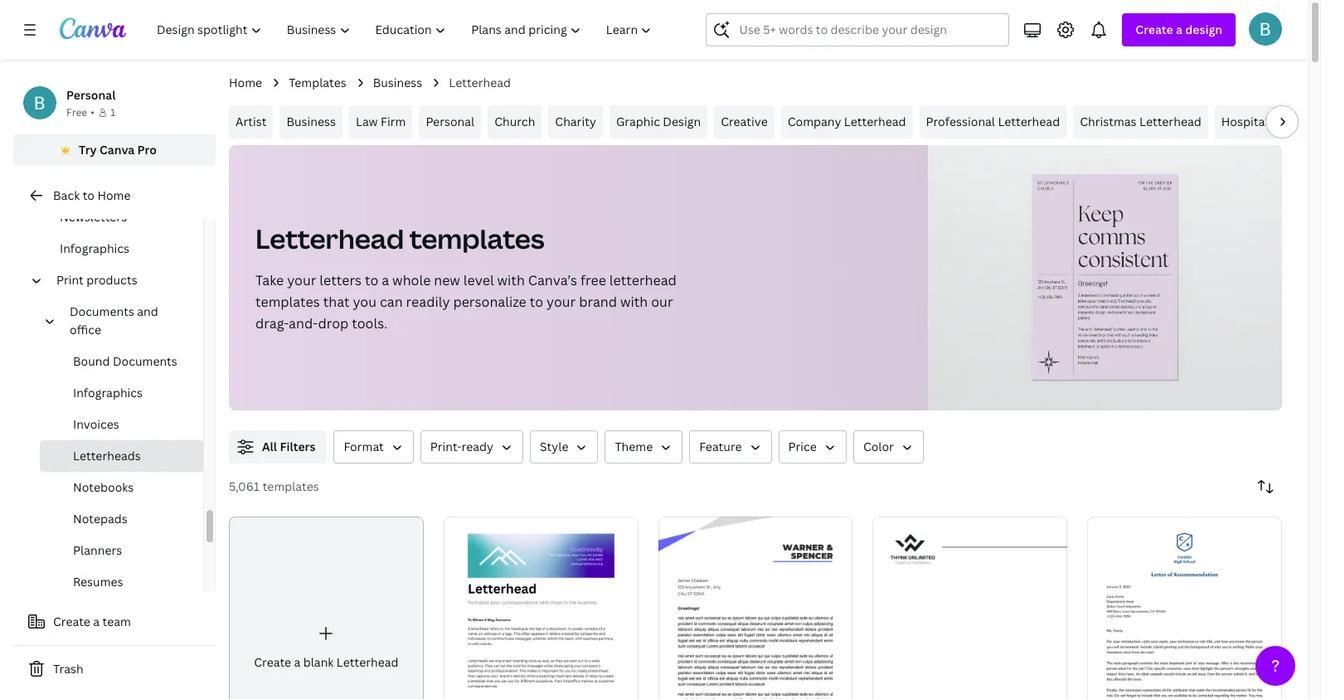 Task type: describe. For each thing, give the bounding box(es) containing it.
infographics link for bound documents
[[40, 377, 203, 409]]

charity link
[[549, 105, 603, 139]]

level
[[464, 271, 494, 290]]

brad klo image
[[1249, 12, 1282, 46]]

company letterhead link
[[781, 105, 913, 139]]

create a blank letterhead element
[[229, 517, 424, 699]]

you
[[353, 293, 377, 311]]

color
[[863, 439, 894, 455]]

0 vertical spatial home
[[229, 75, 262, 90]]

graphic design
[[616, 114, 701, 129]]

price button
[[779, 431, 847, 464]]

color button
[[853, 431, 924, 464]]

feature
[[699, 439, 742, 455]]

a inside take your letters to a whole new level with canva's free letterhead templates that you can readily personalize to your brand with our drag-and-drop tools.
[[382, 271, 389, 290]]

templates for letterhead templates
[[410, 221, 545, 256]]

create for create a blank letterhead
[[254, 654, 291, 670]]

creative
[[721, 114, 768, 129]]

graphic design link
[[610, 105, 708, 139]]

0 horizontal spatial home
[[97, 187, 131, 203]]

drop
[[318, 314, 349, 333]]

a for create a design
[[1176, 22, 1183, 37]]

can
[[380, 293, 403, 311]]

print-
[[430, 439, 462, 455]]

theme button
[[605, 431, 683, 464]]

infographics for newsletters
[[60, 241, 129, 256]]

documents and office
[[70, 304, 158, 338]]

whole
[[392, 271, 431, 290]]

brand
[[579, 293, 617, 311]]

documents inside documents and office
[[70, 304, 134, 319]]

create for create a team
[[53, 614, 90, 630]]

create for create a design
[[1136, 22, 1174, 37]]

create a blank letterhead
[[254, 654, 399, 670]]

filters
[[280, 439, 316, 455]]

that
[[323, 293, 350, 311]]

resumes
[[73, 574, 123, 590]]

charity
[[555, 114, 596, 129]]

professional
[[926, 114, 995, 129]]

take
[[255, 271, 284, 290]]

design
[[663, 114, 701, 129]]

resumes link
[[40, 567, 203, 598]]

print products link
[[50, 265, 193, 296]]

try
[[79, 142, 97, 158]]

0 vertical spatial with
[[497, 271, 525, 290]]

•
[[91, 105, 95, 119]]

design
[[1186, 22, 1223, 37]]

canva's
[[528, 271, 577, 290]]

print
[[56, 272, 84, 288]]

artist link
[[229, 105, 273, 139]]

drag-
[[255, 314, 289, 333]]

hospital letterhea
[[1222, 114, 1321, 129]]

our
[[651, 293, 673, 311]]

free
[[581, 271, 606, 290]]

format
[[344, 439, 384, 455]]

create a team button
[[13, 606, 216, 639]]

team
[[102, 614, 131, 630]]

a for create a team
[[93, 614, 100, 630]]

blank
[[303, 654, 334, 670]]

theme
[[615, 439, 653, 455]]

personalize
[[453, 293, 527, 311]]

law
[[356, 114, 378, 129]]

0 horizontal spatial your
[[287, 271, 316, 290]]

graphic
[[616, 114, 660, 129]]

all filters button
[[229, 431, 327, 464]]

templates inside take your letters to a whole new level with canva's free letterhead templates that you can readily personalize to your brand with our drag-and-drop tools.
[[255, 293, 320, 311]]

minimalist business letterhead image
[[873, 517, 1068, 699]]

letterhead right company
[[844, 114, 906, 129]]

invoices link
[[40, 409, 203, 440]]

1 horizontal spatial to
[[365, 271, 379, 290]]

ready
[[462, 439, 494, 455]]

create a design button
[[1123, 13, 1236, 46]]

infographics link for newsletters
[[27, 233, 203, 265]]

all
[[262, 439, 277, 455]]

print-ready button
[[420, 431, 523, 464]]

Search search field
[[739, 14, 999, 46]]

professional letterhead link
[[920, 105, 1067, 139]]

letters
[[320, 271, 362, 290]]

professional letterhead
[[926, 114, 1060, 129]]

notepads link
[[40, 504, 203, 535]]

planners
[[73, 543, 122, 558]]

letterhead right blank
[[337, 654, 399, 670]]

products
[[86, 272, 137, 288]]

take your letters to a whole new level with canva's free letterhead templates that you can readily personalize to your brand with our drag-and-drop tools.
[[255, 271, 677, 333]]

documents and office button
[[63, 296, 193, 346]]

blue white traditional generic letter of recommendation image
[[1088, 517, 1282, 699]]

format button
[[334, 431, 414, 464]]



Task type: vqa. For each thing, say whether or not it's contained in the screenshot.
Theme button
yes



Task type: locate. For each thing, give the bounding box(es) containing it.
christmas letterhead link
[[1074, 105, 1208, 139]]

feature button
[[690, 431, 772, 464]]

and-
[[289, 314, 318, 333]]

back to home link
[[13, 179, 216, 212]]

business link down 'templates' 'link'
[[280, 105, 343, 139]]

pro
[[137, 142, 157, 158]]

0 vertical spatial personal
[[66, 87, 116, 103]]

personal
[[66, 87, 116, 103], [426, 114, 475, 129]]

letterhead up personal link at the left of page
[[449, 75, 511, 90]]

law firm
[[356, 114, 406, 129]]

personal link
[[419, 105, 481, 139]]

creative link
[[714, 105, 775, 139]]

letterhead right professional
[[998, 114, 1060, 129]]

letterhead doc in bright blue bright purple classic professional style image
[[444, 517, 638, 699]]

create
[[1136, 22, 1174, 37], [53, 614, 90, 630], [254, 654, 291, 670]]

create inside button
[[53, 614, 90, 630]]

1 vertical spatial templates
[[255, 293, 320, 311]]

a left blank
[[294, 654, 301, 670]]

infographics link up products
[[27, 233, 203, 265]]

free •
[[66, 105, 95, 119]]

infographics up invoices
[[73, 385, 143, 401]]

5,061
[[229, 479, 260, 494]]

church link
[[488, 105, 542, 139]]

0 horizontal spatial personal
[[66, 87, 116, 103]]

style button
[[530, 431, 598, 464]]

minimalist simple business & corporate letterhead image
[[658, 517, 853, 699]]

create left design
[[1136, 22, 1174, 37]]

back to home
[[53, 187, 131, 203]]

0 vertical spatial documents
[[70, 304, 134, 319]]

a inside create a design dropdown button
[[1176, 22, 1183, 37]]

company letterhead
[[788, 114, 906, 129]]

business up 'firm'
[[373, 75, 422, 90]]

notebooks
[[73, 479, 134, 495]]

templates
[[410, 221, 545, 256], [255, 293, 320, 311], [263, 479, 319, 494]]

style
[[540, 439, 569, 455]]

0 vertical spatial infographics
[[60, 241, 129, 256]]

1 vertical spatial documents
[[113, 353, 177, 369]]

2 vertical spatial to
[[530, 293, 543, 311]]

letterhead right christmas on the right top
[[1140, 114, 1202, 129]]

Sort by button
[[1249, 470, 1282, 504]]

trash
[[53, 661, 83, 677]]

with down letterhead
[[620, 293, 648, 311]]

home link
[[229, 74, 262, 92]]

firm
[[381, 114, 406, 129]]

1 vertical spatial your
[[547, 293, 576, 311]]

letterhead
[[610, 271, 677, 290]]

home up artist
[[229, 75, 262, 90]]

to up you
[[365, 271, 379, 290]]

notepads
[[73, 511, 128, 527]]

1 horizontal spatial your
[[547, 293, 576, 311]]

templates up level on the top
[[410, 221, 545, 256]]

a left the team
[[93, 614, 100, 630]]

all filters
[[262, 439, 316, 455]]

bound
[[73, 353, 110, 369]]

infographics down newsletters at the top left of the page
[[60, 241, 129, 256]]

a inside create a team button
[[93, 614, 100, 630]]

with
[[497, 271, 525, 290], [620, 293, 648, 311]]

back
[[53, 187, 80, 203]]

notebooks link
[[40, 472, 203, 504]]

infographics for bound documents
[[73, 385, 143, 401]]

planners link
[[40, 535, 203, 567]]

personal right 'firm'
[[426, 114, 475, 129]]

letterhead up 'letters'
[[255, 221, 404, 256]]

create a design
[[1136, 22, 1223, 37]]

0 vertical spatial to
[[83, 187, 95, 203]]

bound documents
[[73, 353, 177, 369]]

letterhead templates image
[[929, 145, 1282, 411], [1033, 174, 1178, 381]]

1 horizontal spatial with
[[620, 293, 648, 311]]

to up newsletters at the top left of the page
[[83, 187, 95, 203]]

letterheads
[[73, 448, 141, 464]]

create inside dropdown button
[[1136, 22, 1174, 37]]

a for create a blank letterhead
[[294, 654, 301, 670]]

and
[[137, 304, 158, 319]]

5,061 templates
[[229, 479, 319, 494]]

your down canva's
[[547, 293, 576, 311]]

top level navigation element
[[146, 13, 666, 46]]

1 vertical spatial personal
[[426, 114, 475, 129]]

1 horizontal spatial create
[[254, 654, 291, 670]]

1 vertical spatial business link
[[280, 105, 343, 139]]

1 vertical spatial infographics
[[73, 385, 143, 401]]

bound documents link
[[40, 346, 203, 377]]

create a team
[[53, 614, 131, 630]]

christmas letterhead
[[1080, 114, 1202, 129]]

personal up •
[[66, 87, 116, 103]]

newsletters link
[[27, 202, 203, 233]]

office
[[70, 322, 101, 338]]

0 horizontal spatial with
[[497, 271, 525, 290]]

0 horizontal spatial create
[[53, 614, 90, 630]]

letterhead templates
[[255, 221, 545, 256]]

trash link
[[13, 653, 216, 686]]

christmas
[[1080, 114, 1137, 129]]

hospital letterhea link
[[1215, 105, 1321, 139]]

invoices
[[73, 416, 119, 432]]

0 vertical spatial business link
[[373, 74, 422, 92]]

church
[[495, 114, 535, 129]]

business down 'templates' 'link'
[[287, 114, 336, 129]]

home
[[229, 75, 262, 90], [97, 187, 131, 203]]

print-ready
[[430, 439, 494, 455]]

1 horizontal spatial personal
[[426, 114, 475, 129]]

business link up 'firm'
[[373, 74, 422, 92]]

a
[[1176, 22, 1183, 37], [382, 271, 389, 290], [93, 614, 100, 630], [294, 654, 301, 670]]

try canva pro
[[79, 142, 157, 158]]

1
[[110, 105, 116, 119]]

to down canva's
[[530, 293, 543, 311]]

0 vertical spatial your
[[287, 271, 316, 290]]

letterhea
[[1271, 114, 1321, 129]]

templates link
[[289, 74, 346, 92]]

templates for 5,061 templates
[[263, 479, 319, 494]]

1 horizontal spatial business
[[373, 75, 422, 90]]

1 vertical spatial with
[[620, 293, 648, 311]]

documents up office
[[70, 304, 134, 319]]

a inside create a blank letterhead element
[[294, 654, 301, 670]]

with up personalize
[[497, 271, 525, 290]]

0 vertical spatial business
[[373, 75, 422, 90]]

business
[[373, 75, 422, 90], [287, 114, 336, 129]]

0 vertical spatial create
[[1136, 22, 1174, 37]]

try canva pro button
[[13, 134, 216, 166]]

2 vertical spatial create
[[254, 654, 291, 670]]

0 vertical spatial templates
[[410, 221, 545, 256]]

1 vertical spatial home
[[97, 187, 131, 203]]

home up newsletters at the top left of the page
[[97, 187, 131, 203]]

0 vertical spatial infographics link
[[27, 233, 203, 265]]

2 horizontal spatial to
[[530, 293, 543, 311]]

0 horizontal spatial to
[[83, 187, 95, 203]]

1 vertical spatial to
[[365, 271, 379, 290]]

letterhead
[[449, 75, 511, 90], [844, 114, 906, 129], [998, 114, 1060, 129], [1140, 114, 1202, 129], [255, 221, 404, 256], [337, 654, 399, 670]]

templates up the drag-
[[255, 293, 320, 311]]

business for the topmost business link
[[373, 75, 422, 90]]

documents down the documents and office button
[[113, 353, 177, 369]]

free
[[66, 105, 87, 119]]

0 horizontal spatial business
[[287, 114, 336, 129]]

company
[[788, 114, 841, 129]]

a left design
[[1176, 22, 1183, 37]]

new
[[434, 271, 460, 290]]

infographics link down bound documents
[[40, 377, 203, 409]]

your right take
[[287, 271, 316, 290]]

a up can
[[382, 271, 389, 290]]

1 vertical spatial business
[[287, 114, 336, 129]]

tools.
[[352, 314, 388, 333]]

1 horizontal spatial home
[[229, 75, 262, 90]]

1 vertical spatial infographics link
[[40, 377, 203, 409]]

to
[[83, 187, 95, 203], [365, 271, 379, 290], [530, 293, 543, 311]]

business link
[[373, 74, 422, 92], [280, 105, 343, 139]]

law firm link
[[349, 105, 413, 139]]

templates down 'all filters'
[[263, 479, 319, 494]]

templates
[[289, 75, 346, 90]]

0 horizontal spatial business link
[[280, 105, 343, 139]]

canva
[[100, 142, 135, 158]]

price
[[789, 439, 817, 455]]

newsletters
[[60, 209, 127, 225]]

create left the team
[[53, 614, 90, 630]]

1 vertical spatial create
[[53, 614, 90, 630]]

business for left business link
[[287, 114, 336, 129]]

None search field
[[706, 13, 1010, 46]]

create left blank
[[254, 654, 291, 670]]

artist
[[236, 114, 267, 129]]

2 vertical spatial templates
[[263, 479, 319, 494]]

1 horizontal spatial business link
[[373, 74, 422, 92]]

2 horizontal spatial create
[[1136, 22, 1174, 37]]



